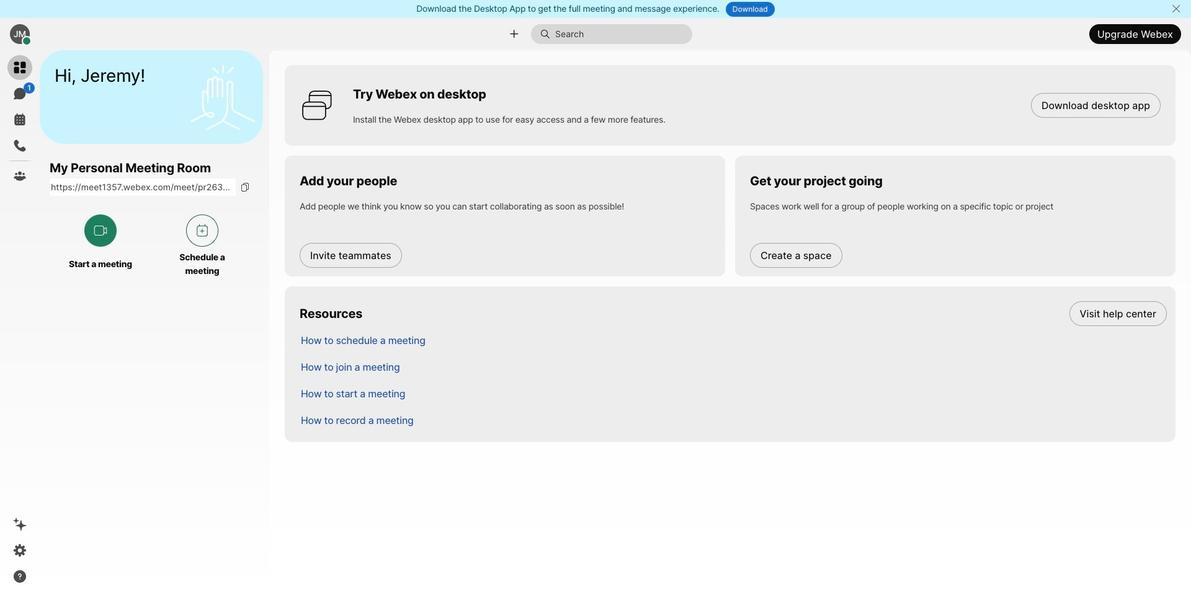 Task type: locate. For each thing, give the bounding box(es) containing it.
webex tab list
[[7, 55, 35, 189]]

None text field
[[50, 179, 236, 196]]

list item
[[291, 300, 1176, 327], [291, 327, 1176, 354], [291, 354, 1176, 380], [291, 380, 1176, 407], [291, 407, 1176, 434]]

1 list item from the top
[[291, 300, 1176, 327]]

navigation
[[0, 50, 40, 601]]



Task type: describe. For each thing, give the bounding box(es) containing it.
4 list item from the top
[[291, 380, 1176, 407]]

2 list item from the top
[[291, 327, 1176, 354]]

5 list item from the top
[[291, 407, 1176, 434]]

cancel_16 image
[[1172, 4, 1182, 14]]

two hands high fiving image
[[186, 60, 260, 134]]

3 list item from the top
[[291, 354, 1176, 380]]



Task type: vqa. For each thing, say whether or not it's contained in the screenshot.
superman Element in the 'General' list item
no



